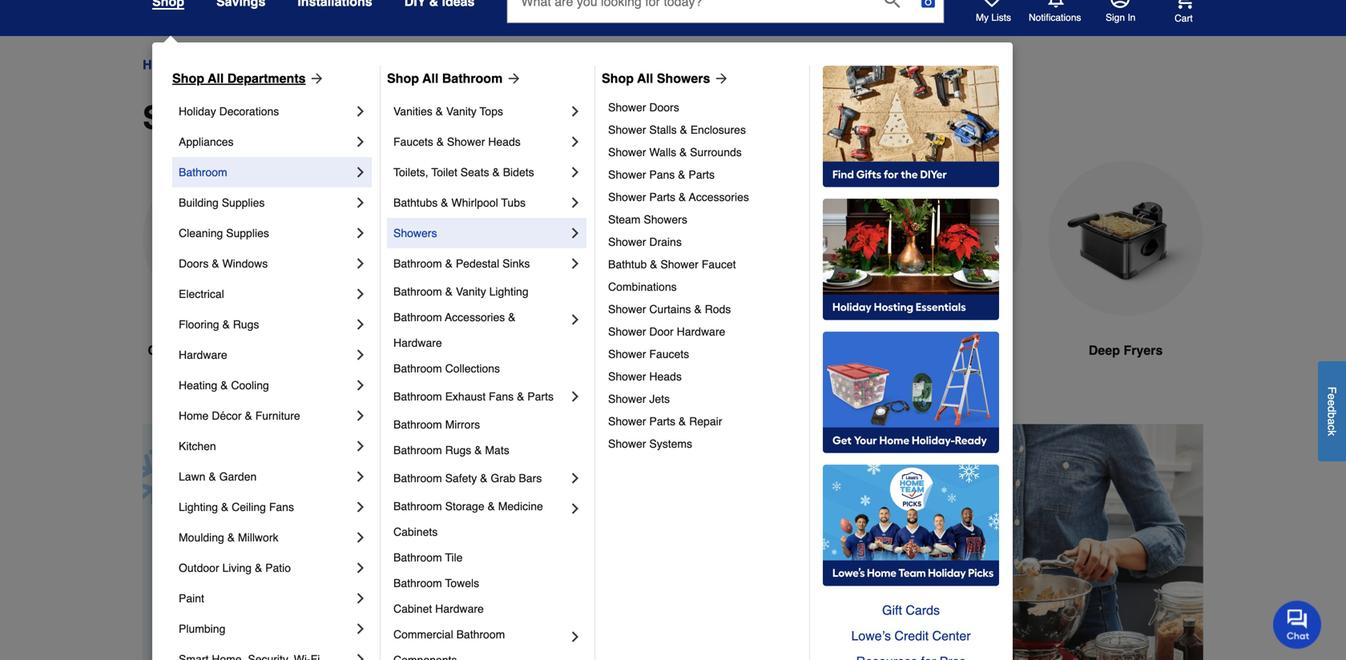 Task type: describe. For each thing, give the bounding box(es) containing it.
showers inside "link"
[[657, 71, 710, 86]]

shop all departments
[[172, 71, 306, 86]]

faucets inside faucets & shower heads 'link'
[[393, 135, 433, 148]]

moulding & millwork link
[[179, 522, 353, 553]]

bathroom rugs & mats
[[393, 444, 509, 457]]

ovens
[[587, 343, 627, 358]]

1 vertical spatial appliances link
[[179, 127, 353, 157]]

systems
[[649, 438, 692, 450]]

chevron right image for building supplies
[[353, 195, 369, 211]]

cart button
[[1152, 0, 1194, 25]]

arrow right image for shop all departments
[[306, 71, 325, 87]]

cards
[[906, 603, 940, 618]]

flooring & rugs
[[179, 318, 259, 331]]

shower doors
[[608, 101, 679, 114]]

ceiling
[[232, 501, 266, 514]]

a black and stainless steel countertop microwave. image
[[143, 161, 298, 316]]

towels
[[445, 577, 479, 590]]

& left ceiling
[[221, 501, 229, 514]]

vanities & vanity tops link
[[393, 96, 567, 127]]

chevron right image for outdoor living & patio
[[353, 560, 369, 576]]

bathroom for bathroom accessories & hardware
[[393, 311, 442, 324]]

mats
[[485, 444, 509, 457]]

toaster
[[538, 343, 584, 358]]

shower for shower heads
[[608, 370, 646, 383]]

chevron right image for bathroom
[[353, 164, 369, 180]]

lowe's home improvement lists image
[[982, 0, 1002, 8]]

heating & cooling
[[179, 379, 269, 392]]

& left grab
[[480, 472, 488, 485]]

lists
[[991, 12, 1011, 23]]

deep fryers
[[1089, 343, 1163, 358]]

shop all bathroom
[[387, 71, 503, 86]]

1 vertical spatial showers
[[644, 213, 687, 226]]

bathroom mirrors
[[393, 418, 480, 431]]

holiday decorations link
[[179, 96, 353, 127]]

parts inside bathroom exhaust fans & parts link
[[527, 390, 554, 403]]

1 vertical spatial lighting
[[179, 501, 218, 514]]

rods
[[705, 303, 731, 316]]

bathroom for bathroom & pedestal sinks
[[393, 257, 442, 270]]

get your home holiday-ready. image
[[823, 332, 999, 454]]

showers link
[[393, 218, 567, 248]]

vanities & vanity tops
[[393, 105, 503, 118]]

paint link
[[179, 583, 353, 614]]

bathroom link
[[179, 157, 353, 188]]

cabinets
[[393, 526, 438, 538]]

appliances down holiday
[[179, 135, 234, 148]]

cabinet hardware link
[[393, 596, 583, 622]]

toilets, toilet seats & bidets link
[[393, 157, 567, 188]]

hardware link
[[179, 340, 353, 370]]

chevron right image for moulding & millwork
[[353, 530, 369, 546]]

0 horizontal spatial doors
[[179, 257, 209, 270]]

flooring
[[179, 318, 219, 331]]

faucet
[[702, 258, 736, 271]]

bathroom up the building
[[179, 166, 227, 179]]

lighting & ceiling fans
[[179, 501, 294, 514]]

appliances right departments
[[310, 57, 372, 72]]

building supplies link
[[179, 188, 353, 218]]

chevron right image for toilets, toilet seats & bidets
[[567, 164, 583, 180]]

& left mats
[[474, 444, 482, 457]]

shower curtains & rods link
[[608, 298, 798, 321]]

shower for shower stalls & enclosures
[[608, 123, 646, 136]]

shower door hardware link
[[608, 321, 798, 343]]

lowe's
[[851, 629, 891, 643]]

steam showers link
[[608, 208, 798, 231]]

shower inside bathtub & shower faucet combinations
[[661, 258, 699, 271]]

deep
[[1089, 343, 1120, 358]]

my
[[976, 12, 989, 23]]

chevron right image for holiday decorations
[[353, 103, 369, 119]]

doors & windows link
[[179, 248, 353, 279]]

paint
[[179, 592, 204, 605]]

& inside bathroom accessories & hardware
[[508, 311, 516, 324]]

bathtubs & whirlpool tubs link
[[393, 188, 567, 218]]

home for home décor & furniture
[[179, 409, 209, 422]]

tile
[[445, 551, 463, 564]]

appliances down small appliances link
[[236, 99, 407, 136]]

a silver-colored new air portable ice maker. image
[[324, 161, 479, 316]]

bathroom collections link
[[393, 356, 583, 381]]

shop all departments link
[[172, 69, 325, 88]]

accessories inside bathroom accessories & hardware
[[445, 311, 505, 324]]

holiday
[[179, 105, 216, 118]]

shower drains
[[608, 236, 682, 248]]

shower for shower doors
[[608, 101, 646, 114]]

& inside bathroom storage & medicine cabinets
[[488, 500, 495, 513]]

a gray ninja blender. image
[[867, 161, 1022, 316]]

shower faucets link
[[608, 343, 798, 365]]

chevron right image for bathroom storage & medicine cabinets
[[567, 501, 583, 517]]

cabinet
[[393, 603, 432, 615]]

home décor & furniture link
[[179, 401, 353, 431]]

moulding & millwork
[[179, 531, 278, 544]]

f e e d b a c k button
[[1318, 361, 1346, 461]]

1 e from the top
[[1326, 394, 1339, 400]]

& left repair
[[679, 415, 686, 428]]

Search Query text field
[[508, 0, 871, 22]]

vanity for tops
[[446, 105, 477, 118]]

all for showers
[[637, 71, 653, 86]]

exhaust
[[445, 390, 486, 403]]

bathroom exhaust fans & parts
[[393, 390, 554, 403]]

fans inside bathroom exhaust fans & parts link
[[489, 390, 514, 403]]

chevron right image for heating & cooling
[[353, 377, 369, 393]]

shower heads
[[608, 370, 682, 383]]

microwaves
[[220, 343, 293, 358]]

bathroom for bathroom exhaust fans & parts
[[393, 390, 442, 403]]

camera image
[[920, 0, 936, 10]]

a stainless steel toaster oven. image
[[505, 161, 660, 316]]

arrow right image for shop all showers
[[710, 71, 730, 87]]

shop for shop all showers
[[602, 71, 634, 86]]

& right vanities
[[436, 105, 443, 118]]

rugs inside flooring & rugs link
[[233, 318, 259, 331]]

& inside 'link'
[[436, 135, 444, 148]]

chevron right image for bathroom exhaust fans & parts
[[567, 389, 583, 405]]

shower jets link
[[608, 388, 798, 410]]

bathroom towels link
[[393, 571, 583, 596]]

bathroom safety & grab bars
[[393, 472, 542, 485]]

blenders link
[[867, 161, 1022, 399]]

cleaning
[[179, 227, 223, 240]]

chevron right image for bathtubs & whirlpool tubs
[[567, 195, 583, 211]]

chevron right image for lawn & garden
[[353, 469, 369, 485]]

parts inside shower parts & accessories link
[[649, 191, 676, 204]]

shower drains link
[[608, 231, 798, 253]]

shower pans & parts
[[608, 168, 715, 181]]

f e e d b a c k
[[1326, 387, 1339, 436]]

bathroom collections
[[393, 362, 500, 375]]

chevron right image for commercial bathroom components
[[567, 629, 583, 645]]

chevron right image for paint
[[353, 591, 369, 607]]

chevron right image for doors & windows
[[353, 256, 369, 272]]

repair
[[689, 415, 722, 428]]

search image
[[884, 0, 900, 8]]

k
[[1326, 430, 1339, 436]]

building supplies
[[179, 196, 265, 209]]

shower for shower drains
[[608, 236, 646, 248]]

parts inside the shower pans & parts link
[[689, 168, 715, 181]]

medicine
[[498, 500, 543, 513]]

shower systems
[[608, 438, 692, 450]]

bathroom for bathroom collections
[[393, 362, 442, 375]]

lawn & garden
[[179, 470, 257, 483]]

shower parts & accessories link
[[608, 186, 798, 208]]

& right seats at left
[[492, 166, 500, 179]]

grab
[[491, 472, 516, 485]]

shop for shop all bathroom
[[387, 71, 419, 86]]

bathroom for bathroom storage & medicine cabinets
[[393, 500, 442, 513]]

shower for shower systems
[[608, 438, 646, 450]]

curtains
[[649, 303, 691, 316]]

0 vertical spatial appliances link
[[192, 55, 261, 75]]

shower for shower parts & accessories
[[608, 191, 646, 204]]

1 horizontal spatial lighting
[[489, 285, 529, 298]]

commercial bathroom components link
[[393, 622, 567, 660]]

blenders
[[917, 343, 972, 358]]

bathroom inside 'commercial bathroom components'
[[456, 628, 505, 641]]

shop all showers
[[602, 71, 710, 86]]

chevron right image for bathroom accessories & hardware
[[567, 312, 583, 328]]

advertisement region
[[143, 424, 1204, 660]]

bathroom & pedestal sinks link
[[393, 248, 567, 279]]

0 horizontal spatial small
[[143, 99, 228, 136]]

shower curtains & rods
[[608, 303, 731, 316]]



Task type: locate. For each thing, give the bounding box(es) containing it.
cooling
[[231, 379, 269, 392]]

arrow right image
[[306, 71, 325, 87], [503, 71, 522, 87], [710, 71, 730, 87], [1174, 556, 1190, 572]]

0 vertical spatial lighting
[[489, 285, 529, 298]]

1 vertical spatial small appliances
[[143, 99, 407, 136]]

heating & cooling link
[[179, 370, 353, 401]]

parts down the toaster
[[527, 390, 554, 403]]

1 horizontal spatial heads
[[649, 370, 682, 383]]

small up holiday decorations link
[[275, 57, 307, 72]]

bathroom inside bathroom storage & medicine cabinets
[[393, 500, 442, 513]]

bathtubs
[[393, 196, 438, 209]]

b
[[1326, 412, 1339, 418]]

2 horizontal spatial shop
[[602, 71, 634, 86]]

0 vertical spatial fans
[[489, 390, 514, 403]]

chevron right image for vanities & vanity tops
[[567, 103, 583, 119]]

gift
[[882, 603, 902, 618]]

0 horizontal spatial home
[[143, 57, 178, 72]]

faucets down vanities
[[393, 135, 433, 148]]

portable
[[341, 343, 393, 358]]

home inside the "home décor & furniture" link
[[179, 409, 209, 422]]

appliances link up holiday decorations
[[192, 55, 261, 75]]

1 horizontal spatial all
[[422, 71, 439, 86]]

& left pedestal
[[445, 257, 453, 270]]

& up "toilet"
[[436, 135, 444, 148]]

& down "bathroom & vanity lighting" link
[[508, 311, 516, 324]]

1 vertical spatial heads
[[649, 370, 682, 383]]

jets
[[649, 393, 670, 405]]

small down "home" link
[[143, 99, 228, 136]]

2 shop from the left
[[387, 71, 419, 86]]

& left the patio
[[255, 562, 262, 575]]

1 vertical spatial faucets
[[649, 348, 689, 361]]

hardware inside bathroom accessories & hardware
[[393, 337, 442, 349]]

bathroom inside "link"
[[393, 472, 442, 485]]

lowe's home improvement cart image
[[1175, 0, 1194, 9]]

bathroom up cabinets
[[393, 500, 442, 513]]

electrical link
[[179, 279, 353, 309]]

1 all from the left
[[208, 71, 224, 86]]

0 horizontal spatial rugs
[[233, 318, 259, 331]]

arrow right image for shop all bathroom
[[503, 71, 522, 87]]

departments
[[227, 71, 306, 86]]

home link
[[143, 55, 178, 75]]

e up b
[[1326, 400, 1339, 406]]

bathroom down "bathroom mirrors"
[[393, 444, 442, 457]]

windows
[[222, 257, 268, 270]]

shower doors link
[[608, 96, 798, 119]]

bathroom up bathroom & vanity lighting
[[393, 257, 442, 270]]

accessories down "bathroom & vanity lighting" link
[[445, 311, 505, 324]]

patio
[[265, 562, 291, 575]]

supplies for building supplies
[[222, 196, 265, 209]]

3 shop from the left
[[602, 71, 634, 86]]

0 vertical spatial small appliances
[[275, 57, 372, 72]]

c
[[1326, 425, 1339, 430]]

1 vertical spatial small
[[143, 99, 228, 136]]

hardware down towels
[[435, 603, 484, 615]]

appliances link down decorations at the left top
[[179, 127, 353, 157]]

rugs
[[233, 318, 259, 331], [445, 444, 471, 457]]

bathroom up bathroom rugs & mats
[[393, 418, 442, 431]]

bars
[[519, 472, 542, 485]]

lighting down sinks
[[489, 285, 529, 298]]

lighting
[[489, 285, 529, 298], [179, 501, 218, 514]]

2 all from the left
[[422, 71, 439, 86]]

chevron right image for hardware
[[353, 347, 369, 363]]

& inside bathtub & shower faucet combinations
[[650, 258, 657, 271]]

bathroom accessories & hardware
[[393, 311, 519, 349]]

all up holiday decorations
[[208, 71, 224, 86]]

outdoor
[[179, 562, 219, 575]]

f
[[1326, 387, 1339, 394]]

bathroom tile link
[[393, 545, 583, 571]]

heads inside 'link'
[[488, 135, 521, 148]]

holiday hosting essentials. image
[[823, 199, 999, 321]]

cleaning supplies
[[179, 227, 269, 240]]

supplies inside building supplies 'link'
[[222, 196, 265, 209]]

shower left walls at the top of the page
[[608, 146, 646, 159]]

shop all showers link
[[602, 69, 730, 88]]

building
[[179, 196, 219, 209]]

kitchen
[[179, 440, 216, 453]]

shower up shower heads
[[608, 348, 646, 361]]

0 horizontal spatial faucets
[[393, 135, 433, 148]]

accessories down the shower pans & parts link
[[689, 191, 749, 204]]

& up bathroom mirrors link
[[517, 390, 524, 403]]

fans inside lighting & ceiling fans link
[[269, 501, 294, 514]]

bathroom safety & grab bars link
[[393, 463, 567, 494]]

& left rods
[[694, 303, 702, 316]]

plumbing
[[179, 623, 225, 635]]

supplies up 'cleaning supplies'
[[222, 196, 265, 209]]

& up countertop microwaves
[[222, 318, 230, 331]]

0 vertical spatial faucets
[[393, 135, 433, 148]]

bathroom for bathroom rugs & mats
[[393, 444, 442, 457]]

small appliances up holiday decorations link
[[275, 57, 372, 72]]

fans right ceiling
[[269, 501, 294, 514]]

& left millwork
[[227, 531, 235, 544]]

1 horizontal spatial shop
[[387, 71, 419, 86]]

kitchen link
[[179, 431, 353, 462]]

chevron right image for flooring & rugs
[[353, 317, 369, 333]]

1 horizontal spatial home
[[179, 409, 209, 422]]

& left windows
[[212, 257, 219, 270]]

shower up 'toilets, toilet seats & bidets'
[[447, 135, 485, 148]]

supplies for cleaning supplies
[[226, 227, 269, 240]]

0 vertical spatial vanity
[[446, 105, 477, 118]]

arrow right image inside the shop all bathroom link
[[503, 71, 522, 87]]

& down shower drains
[[650, 258, 657, 271]]

whirlpool
[[451, 196, 498, 209]]

1 horizontal spatial fans
[[489, 390, 514, 403]]

bathroom left 'safety'
[[393, 472, 442, 485]]

rugs up microwaves on the left bottom
[[233, 318, 259, 331]]

shower for shower pans & parts
[[608, 168, 646, 181]]

all up vanities
[[422, 71, 439, 86]]

notifications
[[1029, 12, 1081, 23]]

hardware up bathroom collections
[[393, 337, 442, 349]]

moulding
[[179, 531, 224, 544]]

0 horizontal spatial shop
[[172, 71, 204, 86]]

toaster ovens link
[[505, 161, 660, 399]]

2 vertical spatial showers
[[393, 227, 437, 240]]

0 vertical spatial accessories
[[689, 191, 749, 204]]

0 vertical spatial supplies
[[222, 196, 265, 209]]

bathroom up "bathroom mirrors"
[[393, 390, 442, 403]]

shop inside "link"
[[602, 71, 634, 86]]

0 vertical spatial showers
[[657, 71, 710, 86]]

& right storage
[[488, 500, 495, 513]]

chevron right image for showers
[[567, 225, 583, 241]]

1 horizontal spatial accessories
[[689, 191, 749, 204]]

parts inside the shower parts & repair link
[[649, 415, 676, 428]]

bathroom & vanity lighting link
[[393, 279, 583, 304]]

a chefman stainless steel deep fryer. image
[[1048, 161, 1204, 316]]

shower for shower faucets
[[608, 348, 646, 361]]

bathroom down ice
[[393, 362, 442, 375]]

1 horizontal spatial small
[[275, 57, 307, 72]]

& down the shower pans & parts link
[[679, 191, 686, 204]]

bathroom for bathroom mirrors
[[393, 418, 442, 431]]

enclosures
[[690, 123, 746, 136]]

shower door hardware
[[608, 325, 725, 338]]

0 horizontal spatial fans
[[269, 501, 294, 514]]

1 vertical spatial home
[[179, 409, 209, 422]]

0 horizontal spatial heads
[[488, 135, 521, 148]]

shower parts & repair link
[[608, 410, 798, 433]]

shower up shower jets
[[608, 370, 646, 383]]

shower up ovens
[[608, 325, 646, 338]]

1 vertical spatial supplies
[[226, 227, 269, 240]]

shower up bathtub at the left top
[[608, 236, 646, 248]]

& right lawn
[[209, 470, 216, 483]]

bathroom for bathroom towels
[[393, 577, 442, 590]]

& right the pans
[[678, 168, 686, 181]]

1 horizontal spatial faucets
[[649, 348, 689, 361]]

steam
[[608, 213, 641, 226]]

appliances link
[[192, 55, 261, 75], [179, 127, 353, 157]]

bathroom up the cabinet
[[393, 577, 442, 590]]

1 vertical spatial fans
[[269, 501, 294, 514]]

1 horizontal spatial doors
[[649, 101, 679, 114]]

bathroom rugs & mats link
[[393, 438, 583, 463]]

lowe's home team holiday picks. image
[[823, 465, 999, 587]]

arrow right image inside the shop all departments link
[[306, 71, 325, 87]]

living
[[222, 562, 252, 575]]

& right bathtubs
[[441, 196, 448, 209]]

a
[[1326, 418, 1339, 425]]

1 horizontal spatial rugs
[[445, 444, 471, 457]]

chevron right image for electrical
[[353, 286, 369, 302]]

chevron right image for home décor & furniture
[[353, 408, 369, 424]]

0 vertical spatial small
[[275, 57, 307, 72]]

my lists link
[[976, 0, 1011, 24]]

all inside "link"
[[637, 71, 653, 86]]

shower down shower jets
[[608, 415, 646, 428]]

0 vertical spatial rugs
[[233, 318, 259, 331]]

bathroom inside bathroom accessories & hardware
[[393, 311, 442, 324]]

shower walls & surrounds link
[[608, 141, 798, 163]]

holiday decorations
[[179, 105, 279, 118]]

parts down jets
[[649, 415, 676, 428]]

shop all bathroom link
[[387, 69, 522, 88]]

faucets inside shower faucets link
[[649, 348, 689, 361]]

a gray and stainless steel ninja air fryer. image
[[686, 161, 841, 316]]

shower jets
[[608, 393, 670, 405]]

doors up stalls
[[649, 101, 679, 114]]

faucets & shower heads link
[[393, 127, 567, 157]]

lighting up moulding
[[179, 501, 218, 514]]

vanity left tops
[[446, 105, 477, 118]]

lawn
[[179, 470, 206, 483]]

rugs inside the bathroom rugs & mats link
[[445, 444, 471, 457]]

shower for shower door hardware
[[608, 325, 646, 338]]

parts down the pans
[[649, 191, 676, 204]]

chevron right image for plumbing
[[353, 621, 369, 637]]

hardware down flooring on the left of page
[[179, 349, 227, 361]]

bathroom & vanity lighting
[[393, 285, 529, 298]]

shower for shower curtains & rods
[[608, 303, 646, 316]]

accessories inside shower parts & accessories link
[[689, 191, 749, 204]]

shower up steam
[[608, 191, 646, 204]]

0 vertical spatial heads
[[488, 135, 521, 148]]

0 vertical spatial doors
[[649, 101, 679, 114]]

1 vertical spatial doors
[[179, 257, 209, 270]]

arrow right image inside the shop all showers "link"
[[710, 71, 730, 87]]

hardware up shower faucets link
[[677, 325, 725, 338]]

chevron right image for faucets & shower heads
[[567, 134, 583, 150]]

1 vertical spatial rugs
[[445, 444, 471, 457]]

bathroom for bathroom tile
[[393, 551, 442, 564]]

parts down 'shower walls & surrounds' link
[[689, 168, 715, 181]]

shower systems link
[[608, 433, 798, 455]]

home décor & furniture
[[179, 409, 300, 422]]

shop for shop all departments
[[172, 71, 204, 86]]

shower for shower parts & repair
[[608, 415, 646, 428]]

shower down shower doors
[[608, 123, 646, 136]]

shower down 'combinations'
[[608, 303, 646, 316]]

shop
[[172, 71, 204, 86], [387, 71, 419, 86], [602, 71, 634, 86]]

vanity for lighting
[[456, 285, 486, 298]]

bathroom up "vanities & vanity tops" link
[[442, 71, 503, 86]]

0 horizontal spatial accessories
[[445, 311, 505, 324]]

& right the décor
[[245, 409, 252, 422]]

heads up jets
[[649, 370, 682, 383]]

bathroom towels
[[393, 577, 479, 590]]

& down bathroom & pedestal sinks
[[445, 285, 453, 298]]

1 vertical spatial vanity
[[456, 285, 486, 298]]

supplies inside cleaning supplies link
[[226, 227, 269, 240]]

all for bathroom
[[422, 71, 439, 86]]

& right walls at the top of the page
[[679, 146, 687, 159]]

shower inside 'link'
[[447, 135, 485, 148]]

fans down bathroom collections link
[[489, 390, 514, 403]]

all for departments
[[208, 71, 224, 86]]

bathroom storage & medicine cabinets
[[393, 500, 546, 538]]

walls
[[649, 146, 676, 159]]

shower for shower jets
[[608, 393, 646, 405]]

chevron right image for lighting & ceiling fans
[[353, 499, 369, 515]]

chevron right image for cleaning supplies
[[353, 225, 369, 241]]

chevron right image
[[353, 134, 369, 150], [353, 195, 369, 211], [353, 225, 369, 241], [567, 225, 583, 241], [353, 286, 369, 302], [567, 312, 583, 328], [353, 317, 369, 333], [353, 347, 369, 363], [567, 470, 583, 486], [353, 530, 369, 546], [567, 629, 583, 645], [353, 651, 369, 660]]

chevron right image for appliances
[[353, 134, 369, 150]]

rugs down mirrors
[[445, 444, 471, 457]]

safety
[[445, 472, 477, 485]]

shower down drains
[[661, 258, 699, 271]]

lowe's home improvement account image
[[1111, 0, 1130, 8]]

appliances up holiday decorations
[[192, 57, 261, 72]]

find gifts for the diyer. image
[[823, 66, 999, 188]]

bathroom down "cabinet hardware" link
[[456, 628, 505, 641]]

bathroom & pedestal sinks
[[393, 257, 530, 270]]

shop up shower doors
[[602, 71, 634, 86]]

chevron right image for bathroom & pedestal sinks
[[567, 256, 583, 272]]

doors down cleaning
[[179, 257, 209, 270]]

shop up vanities
[[387, 71, 419, 86]]

showers up the shower doors link
[[657, 71, 710, 86]]

faucets down "shower door hardware"
[[649, 348, 689, 361]]

shop up holiday
[[172, 71, 204, 86]]

0 horizontal spatial lighting
[[179, 501, 218, 514]]

bathroom mirrors link
[[393, 412, 583, 438]]

shower parts & accessories
[[608, 191, 749, 204]]

lawn & garden link
[[179, 462, 353, 492]]

chevron right image
[[353, 103, 369, 119], [567, 103, 583, 119], [567, 134, 583, 150], [353, 164, 369, 180], [567, 164, 583, 180], [567, 195, 583, 211], [353, 256, 369, 272], [567, 256, 583, 272], [353, 377, 369, 393], [567, 389, 583, 405], [353, 408, 369, 424], [353, 438, 369, 454], [353, 469, 369, 485], [353, 499, 369, 515], [567, 501, 583, 517], [353, 560, 369, 576], [353, 591, 369, 607], [353, 621, 369, 637]]

shower for shower walls & surrounds
[[608, 146, 646, 159]]

portable ice makers link
[[324, 161, 479, 399]]

2 horizontal spatial all
[[637, 71, 653, 86]]

vanities
[[393, 105, 433, 118]]

bathroom exhaust fans & parts link
[[393, 381, 567, 412]]

& left cooling
[[220, 379, 228, 392]]

None search field
[[507, 0, 944, 38]]

chevron right image for bathroom safety & grab bars
[[567, 470, 583, 486]]

shower left the pans
[[608, 168, 646, 181]]

bathroom for bathroom safety & grab bars
[[393, 472, 442, 485]]

chevron right image for kitchen
[[353, 438, 369, 454]]

countertop
[[148, 343, 217, 358]]

lowe's credit center link
[[823, 623, 999, 649]]

3 all from the left
[[637, 71, 653, 86]]

toilets,
[[393, 166, 428, 179]]

0 vertical spatial home
[[143, 57, 178, 72]]

sign in
[[1106, 12, 1136, 23]]

1 shop from the left
[[172, 71, 204, 86]]

small appliances down departments
[[143, 99, 407, 136]]

chat invite button image
[[1273, 600, 1322, 649]]

steam showers
[[608, 213, 687, 226]]

e up d at the bottom right of the page
[[1326, 394, 1339, 400]]

lowe's home improvement notification center image
[[1046, 0, 1066, 8]]

bathroom down cabinets
[[393, 551, 442, 564]]

home for home
[[143, 57, 178, 72]]

shower stalls & enclosures link
[[608, 119, 798, 141]]

seats
[[461, 166, 489, 179]]

& right stalls
[[680, 123, 687, 136]]

shower down shower heads
[[608, 393, 646, 405]]

2 e from the top
[[1326, 400, 1339, 406]]

furniture
[[255, 409, 300, 422]]

storage
[[445, 500, 484, 513]]

shower left systems
[[608, 438, 646, 450]]

accessories
[[689, 191, 749, 204], [445, 311, 505, 324]]

shower down shop all showers
[[608, 101, 646, 114]]

bathroom up ice
[[393, 311, 442, 324]]

showers up drains
[[644, 213, 687, 226]]

supplies
[[222, 196, 265, 209], [226, 227, 269, 240]]

1 vertical spatial accessories
[[445, 311, 505, 324]]

center
[[932, 629, 971, 643]]

all up shower doors
[[637, 71, 653, 86]]

showers down bathtubs
[[393, 227, 437, 240]]

fryers
[[1124, 343, 1163, 358]]

supplies up windows
[[226, 227, 269, 240]]

0 horizontal spatial all
[[208, 71, 224, 86]]

vanity down pedestal
[[456, 285, 486, 298]]

mirrors
[[445, 418, 480, 431]]

bathroom for bathroom & vanity lighting
[[393, 285, 442, 298]]

small appliances
[[275, 57, 372, 72], [143, 99, 407, 136]]



Task type: vqa. For each thing, say whether or not it's contained in the screenshot.
Decorations
yes



